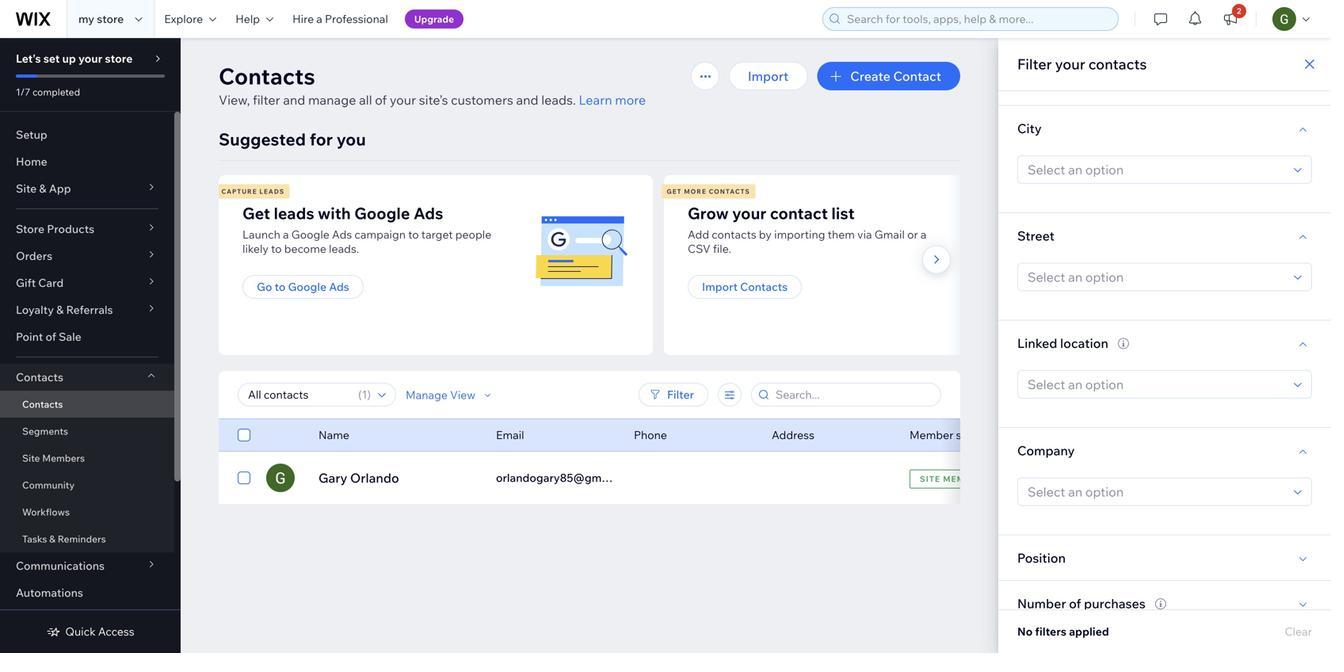 Task type: locate. For each thing, give the bounding box(es) containing it.
import
[[748, 68, 789, 84], [702, 280, 738, 294]]

& for tasks
[[49, 533, 55, 545]]

1 horizontal spatial of
[[375, 92, 387, 108]]

1 horizontal spatial leads.
[[541, 92, 576, 108]]

1 vertical spatial &
[[56, 303, 64, 317]]

1 and from the left
[[283, 92, 305, 108]]

likely
[[243, 242, 269, 256]]

& left app
[[39, 181, 46, 195]]

leads. inside contacts view, filter and manage all of your site's customers and leads. learn more
[[541, 92, 576, 108]]

1 horizontal spatial and
[[516, 92, 539, 108]]

segments link
[[0, 418, 174, 445]]

site for site members
[[22, 452, 40, 464]]

2 horizontal spatial a
[[921, 227, 927, 241]]

communications
[[16, 559, 105, 573]]

2 vertical spatial ads
[[329, 280, 349, 294]]

1 vertical spatial leads.
[[329, 242, 359, 256]]

community
[[22, 479, 75, 491]]

Unsaved view field
[[243, 384, 354, 406]]

list containing get leads with google ads
[[216, 175, 1105, 355]]

address
[[772, 428, 815, 442]]

import button
[[729, 62, 808, 90]]

contact
[[770, 203, 828, 223]]

point of sale link
[[0, 323, 174, 350]]

help
[[236, 12, 260, 26]]

list
[[832, 203, 855, 223]]

None checkbox
[[238, 468, 250, 487]]

learn more button
[[579, 90, 646, 109]]

suggested for you
[[219, 129, 366, 150]]

to inside button
[[275, 280, 286, 294]]

for
[[310, 129, 333, 150]]

store products button
[[0, 216, 174, 243]]

1 select an option field from the top
[[1023, 156, 1289, 183]]

google up campaign
[[354, 203, 410, 223]]

1 horizontal spatial &
[[49, 533, 55, 545]]

them
[[828, 227, 855, 241]]

automations
[[16, 586, 83, 600]]

tasks & reminders link
[[0, 525, 174, 552]]

0 horizontal spatial filter
[[667, 388, 694, 401]]

2 vertical spatial site
[[920, 474, 941, 484]]

to down launch
[[271, 242, 282, 256]]

your inside contacts view, filter and manage all of your site's customers and leads. learn more
[[390, 92, 416, 108]]

loyalty & referrals
[[16, 303, 113, 317]]

& for site
[[39, 181, 46, 195]]

0 vertical spatial contacts
[[1089, 55, 1147, 73]]

0 vertical spatial of
[[375, 92, 387, 108]]

get
[[667, 187, 682, 195]]

workflows
[[22, 506, 70, 518]]

leads. down with
[[329, 242, 359, 256]]

store
[[97, 12, 124, 26], [105, 52, 133, 65]]

sale
[[59, 330, 81, 344]]

site down segments
[[22, 452, 40, 464]]

2 vertical spatial of
[[1069, 595, 1081, 611]]

company
[[1018, 442, 1075, 458]]

0 vertical spatial &
[[39, 181, 46, 195]]

and right filter
[[283, 92, 305, 108]]

0 horizontal spatial and
[[283, 92, 305, 108]]

contacts down by
[[740, 280, 788, 294]]

your inside grow your contact list add contacts by importing them via gmail or a csv file.
[[732, 203, 767, 223]]

site down home at the top left of page
[[16, 181, 37, 195]]

a right or
[[921, 227, 927, 241]]

1/7
[[16, 86, 30, 98]]

learn
[[579, 92, 612, 108]]

home
[[16, 155, 47, 168]]

2 vertical spatial to
[[275, 280, 286, 294]]

&
[[39, 181, 46, 195], [56, 303, 64, 317], [49, 533, 55, 545]]

site
[[16, 181, 37, 195], [22, 452, 40, 464], [920, 474, 941, 484]]

1 horizontal spatial a
[[316, 12, 322, 26]]

capture leads
[[222, 187, 285, 195]]

become
[[284, 242, 326, 256]]

orlando
[[350, 470, 399, 486]]

store right my
[[97, 12, 124, 26]]

ads
[[414, 203, 443, 223], [332, 227, 352, 241], [329, 280, 349, 294]]

a inside get leads with google ads launch a google ads campaign to target people likely to become leads.
[[283, 227, 289, 241]]

leads. inside get leads with google ads launch a google ads campaign to target people likely to become leads.
[[329, 242, 359, 256]]

home link
[[0, 148, 174, 175]]

my store
[[78, 12, 124, 26]]

your
[[78, 52, 102, 65], [1055, 55, 1086, 73], [390, 92, 416, 108], [732, 203, 767, 223]]

ads down get leads with google ads launch a google ads campaign to target people likely to become leads.
[[329, 280, 349, 294]]

1 vertical spatial of
[[46, 330, 56, 344]]

Search for tools, apps, help & more... field
[[842, 8, 1113, 30]]

google down become on the top left
[[288, 280, 327, 294]]

0 vertical spatial store
[[97, 12, 124, 26]]

contacts
[[1089, 55, 1147, 73], [712, 227, 757, 241]]

customers
[[451, 92, 513, 108]]

phone
[[634, 428, 667, 442]]

upgrade button
[[405, 10, 464, 29]]

0 horizontal spatial contacts
[[712, 227, 757, 241]]

0 horizontal spatial import
[[702, 280, 738, 294]]

0 vertical spatial member
[[910, 428, 954, 442]]

store products
[[16, 222, 94, 236]]

google
[[354, 203, 410, 223], [291, 227, 330, 241], [288, 280, 327, 294]]

leads. left 'learn'
[[541, 92, 576, 108]]

0 vertical spatial ads
[[414, 203, 443, 223]]

contacts inside the import contacts button
[[740, 280, 788, 294]]

import inside import button
[[748, 68, 789, 84]]

1 horizontal spatial import
[[748, 68, 789, 84]]

0 horizontal spatial a
[[283, 227, 289, 241]]

Select an option field
[[1023, 156, 1289, 183], [1023, 264, 1289, 290], [1023, 371, 1289, 398], [1023, 478, 1289, 505]]

1 horizontal spatial contacts
[[1089, 55, 1147, 73]]

& right tasks
[[49, 533, 55, 545]]

None checkbox
[[238, 426, 250, 445]]

of up no filters applied
[[1069, 595, 1081, 611]]

gift
[[16, 276, 36, 290]]

of for number of purchases
[[1069, 595, 1081, 611]]

)
[[367, 388, 371, 401]]

contacts down point of sale
[[16, 370, 63, 384]]

& right loyalty
[[56, 303, 64, 317]]

a right hire
[[316, 12, 322, 26]]

quick access
[[65, 625, 134, 638]]

site down member status
[[920, 474, 941, 484]]

import inside button
[[702, 280, 738, 294]]

number
[[1018, 595, 1066, 611]]

upgrade
[[414, 13, 454, 25]]

contacts up filter
[[219, 62, 315, 90]]

filter inside filter button
[[667, 388, 694, 401]]

member down status
[[943, 474, 983, 484]]

number of purchases
[[1018, 595, 1146, 611]]

2 and from the left
[[516, 92, 539, 108]]

2 vertical spatial google
[[288, 280, 327, 294]]

set
[[43, 52, 60, 65]]

applied
[[1069, 625, 1109, 638]]

2 select an option field from the top
[[1023, 264, 1289, 290]]

linked location
[[1018, 335, 1109, 351]]

select an option field for street
[[1023, 264, 1289, 290]]

loyalty & referrals button
[[0, 296, 174, 323]]

of right all
[[375, 92, 387, 108]]

contacts
[[219, 62, 315, 90], [740, 280, 788, 294], [16, 370, 63, 384], [22, 398, 63, 410]]

a inside grow your contact list add contacts by importing them via gmail or a csv file.
[[921, 227, 927, 241]]

0 vertical spatial site
[[16, 181, 37, 195]]

csv
[[688, 242, 711, 256]]

contacts inside contacts view, filter and manage all of your site's customers and leads. learn more
[[219, 62, 315, 90]]

hire a professional link
[[283, 0, 398, 38]]

2 vertical spatial &
[[49, 533, 55, 545]]

1 vertical spatial contacts
[[712, 227, 757, 241]]

1 vertical spatial import
[[702, 280, 738, 294]]

create
[[851, 68, 891, 84]]

contacts button
[[0, 364, 174, 391]]

street
[[1018, 228, 1055, 244]]

0 horizontal spatial leads.
[[329, 242, 359, 256]]

site for site & app
[[16, 181, 37, 195]]

hire
[[293, 12, 314, 26]]

automations link
[[0, 579, 174, 606]]

hire a professional
[[293, 12, 388, 26]]

1 vertical spatial filter
[[667, 388, 694, 401]]

Search... field
[[771, 384, 936, 406]]

create contact button
[[817, 62, 961, 90]]

ads up target
[[414, 203, 443, 223]]

site member
[[920, 474, 983, 484]]

suggested
[[219, 129, 306, 150]]

contacts inside grow your contact list add contacts by importing them via gmail or a csv file.
[[712, 227, 757, 241]]

people
[[455, 227, 492, 241]]

google up become on the top left
[[291, 227, 330, 241]]

ads down with
[[332, 227, 352, 241]]

contacts inside contacts popup button
[[16, 370, 63, 384]]

to left target
[[408, 227, 419, 241]]

site members
[[22, 452, 85, 464]]

store down my store
[[105, 52, 133, 65]]

a down the leads at the top left
[[283, 227, 289, 241]]

0 vertical spatial import
[[748, 68, 789, 84]]

purchases
[[1084, 595, 1146, 611]]

1 vertical spatial member
[[943, 474, 983, 484]]

contacts view, filter and manage all of your site's customers and leads. learn more
[[219, 62, 646, 108]]

explore
[[164, 12, 203, 26]]

gary
[[319, 470, 347, 486]]

(
[[358, 388, 362, 401]]

0 vertical spatial leads.
[[541, 92, 576, 108]]

2 horizontal spatial of
[[1069, 595, 1081, 611]]

1 horizontal spatial filter
[[1018, 55, 1052, 73]]

tasks & reminders
[[22, 533, 106, 545]]

0 vertical spatial filter
[[1018, 55, 1052, 73]]

1 vertical spatial site
[[22, 452, 40, 464]]

1 vertical spatial store
[[105, 52, 133, 65]]

of inside contacts view, filter and manage all of your site's customers and leads. learn more
[[375, 92, 387, 108]]

name
[[319, 428, 349, 442]]

gary orlando image
[[266, 464, 295, 492]]

leads.
[[541, 92, 576, 108], [329, 242, 359, 256]]

0 horizontal spatial &
[[39, 181, 46, 195]]

and right "customers"
[[516, 92, 539, 108]]

of inside point of sale link
[[46, 330, 56, 344]]

0 horizontal spatial of
[[46, 330, 56, 344]]

site inside popup button
[[16, 181, 37, 195]]

to right go at the top
[[275, 280, 286, 294]]

city
[[1018, 120, 1042, 136]]

0 vertical spatial to
[[408, 227, 419, 241]]

2 horizontal spatial &
[[56, 303, 64, 317]]

member left status
[[910, 428, 954, 442]]

4 select an option field from the top
[[1023, 478, 1289, 505]]

of left sale
[[46, 330, 56, 344]]

list
[[216, 175, 1105, 355]]



Task type: vqa. For each thing, say whether or not it's contained in the screenshot.
'Site' to the middle
yes



Task type: describe. For each thing, give the bounding box(es) containing it.
go to google ads
[[257, 280, 349, 294]]

1 vertical spatial google
[[291, 227, 330, 241]]

workflows link
[[0, 498, 174, 525]]

add
[[688, 227, 709, 241]]

email
[[496, 428, 524, 442]]

leads
[[274, 203, 314, 223]]

your inside the sidebar element
[[78, 52, 102, 65]]

target
[[421, 227, 453, 241]]

orlandogary85@gmail.com
[[496, 471, 639, 485]]

contacts
[[709, 187, 750, 195]]

site members link
[[0, 445, 174, 472]]

community link
[[0, 472, 174, 498]]

1 vertical spatial to
[[271, 242, 282, 256]]

campaign
[[355, 227, 406, 241]]

google inside button
[[288, 280, 327, 294]]

let's
[[16, 52, 41, 65]]

a inside hire a professional link
[[316, 12, 322, 26]]

sidebar element
[[0, 38, 181, 653]]

no filters applied
[[1018, 625, 1109, 638]]

import for import contacts
[[702, 280, 738, 294]]

via
[[858, 227, 872, 241]]

filter your contacts
[[1018, 55, 1147, 73]]

manage view
[[406, 388, 476, 402]]

ads inside button
[[329, 280, 349, 294]]

reminders
[[58, 533, 106, 545]]

my
[[78, 12, 94, 26]]

filter for filter
[[667, 388, 694, 401]]

quick access button
[[46, 625, 134, 639]]

select an option field for city
[[1023, 156, 1289, 183]]

import for import
[[748, 68, 789, 84]]

tasks
[[22, 533, 47, 545]]

or
[[908, 227, 918, 241]]

store inside the sidebar element
[[105, 52, 133, 65]]

leads
[[259, 187, 285, 195]]

1 vertical spatial ads
[[332, 227, 352, 241]]

card
[[38, 276, 64, 290]]

access
[[98, 625, 134, 638]]

orders button
[[0, 243, 174, 269]]

position
[[1018, 550, 1066, 566]]

create contact
[[851, 68, 942, 84]]

manage
[[406, 388, 448, 402]]

referrals
[[66, 303, 113, 317]]

go to google ads button
[[243, 275, 364, 299]]

linked
[[1018, 335, 1058, 351]]

communications button
[[0, 552, 174, 579]]

view,
[[219, 92, 250, 108]]

2
[[1237, 6, 1242, 16]]

you
[[337, 129, 366, 150]]

members
[[42, 452, 85, 464]]

of for point of sale
[[46, 330, 56, 344]]

all
[[359, 92, 372, 108]]

products
[[47, 222, 94, 236]]

contacts up segments
[[22, 398, 63, 410]]

filters
[[1035, 625, 1067, 638]]

professional
[[325, 12, 388, 26]]

store
[[16, 222, 44, 236]]

status
[[956, 428, 988, 442]]

( 1 )
[[358, 388, 371, 401]]

manage
[[308, 92, 356, 108]]

gary orlando
[[319, 470, 399, 486]]

gift card button
[[0, 269, 174, 296]]

point of sale
[[16, 330, 81, 344]]

select an option field for company
[[1023, 478, 1289, 505]]

member status
[[910, 428, 988, 442]]

0 vertical spatial google
[[354, 203, 410, 223]]

1/7 completed
[[16, 86, 80, 98]]

grow
[[688, 203, 729, 223]]

& for loyalty
[[56, 303, 64, 317]]

location
[[1060, 335, 1109, 351]]

import contacts button
[[688, 275, 802, 299]]

segments
[[22, 425, 68, 437]]

filter for filter your contacts
[[1018, 55, 1052, 73]]

let's set up your store
[[16, 52, 133, 65]]

gift card
[[16, 276, 64, 290]]

site & app button
[[0, 175, 174, 202]]

capture
[[222, 187, 257, 195]]

importing
[[774, 227, 825, 241]]

site for site member
[[920, 474, 941, 484]]

2 button
[[1213, 0, 1248, 38]]

loyalty
[[16, 303, 54, 317]]

contacts link
[[0, 391, 174, 418]]

gmail
[[875, 227, 905, 241]]

with
[[318, 203, 351, 223]]

more
[[615, 92, 646, 108]]

completed
[[32, 86, 80, 98]]

site's
[[419, 92, 448, 108]]

site & app
[[16, 181, 71, 195]]

get leads with google ads launch a google ads campaign to target people likely to become leads.
[[243, 203, 492, 256]]

3 select an option field from the top
[[1023, 371, 1289, 398]]



